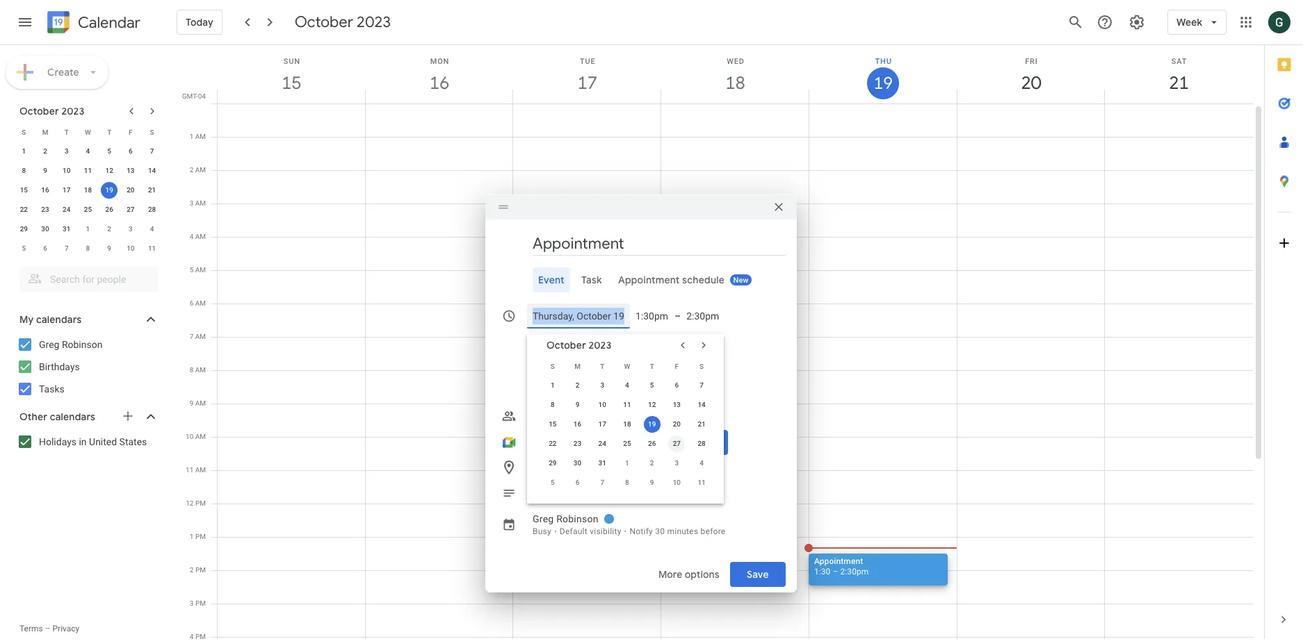 Task type: locate. For each thing, give the bounding box(es) containing it.
appointment inside tab list
[[619, 274, 680, 287]]

12 for 20 element associated with november 4 element for the leftmost november 7 element's 18 element
[[105, 167, 113, 175]]

11 inside grid
[[186, 467, 194, 474]]

28 element
[[144, 202, 160, 218], [693, 436, 710, 453]]

0 horizontal spatial 15 element
[[16, 182, 32, 199]]

october 2023 for the left october 2023 grid
[[19, 105, 84, 118]]

5 cell from the left
[[805, 104, 957, 640]]

am up 12 pm
[[195, 467, 206, 474]]

1 vertical spatial november 3 element
[[669, 456, 685, 472]]

22 element for november 5 element related to the leftmost november 7 element
[[16, 202, 32, 218]]

25 element
[[80, 202, 96, 218], [619, 436, 636, 453]]

28 left 3 am
[[148, 206, 156, 214]]

1 horizontal spatial november 11 element
[[693, 475, 710, 492]]

10
[[63, 167, 71, 175], [127, 245, 135, 252], [598, 401, 606, 409], [186, 433, 194, 441], [673, 479, 681, 487]]

my calendars
[[19, 314, 82, 326]]

1 horizontal spatial 11 element
[[619, 397, 636, 414]]

gmt-04
[[182, 92, 206, 100]]

october
[[295, 13, 353, 32], [19, 105, 59, 118], [547, 339, 586, 352]]

november 5 element for right november 7 element
[[544, 475, 561, 492]]

new
[[734, 276, 749, 285]]

1 vertical spatial 21 element
[[693, 417, 710, 433]]

week
[[1177, 16, 1202, 29]]

f left the 1 am
[[129, 128, 133, 136]]

calendars for my calendars
[[36, 314, 82, 326]]

november 11 element up the before
[[693, 475, 710, 492]]

1 horizontal spatial 10 element
[[594, 397, 611, 414]]

pm up the 2 pm
[[195, 533, 206, 541]]

0 vertical spatial add
[[533, 411, 551, 422]]

0 vertical spatial 19, today element
[[101, 182, 118, 199]]

11 for 11 element related to the leftmost november 7 element's 18 element
[[84, 167, 92, 175]]

29 for "29" element associated with november 5 element related to the leftmost november 7 element
[[20, 225, 28, 233]]

settings menu image
[[1129, 14, 1145, 31]]

1 horizontal spatial 14 element
[[693, 397, 710, 414]]

24
[[63, 206, 71, 214], [598, 440, 606, 448]]

october 2023 down start date 'text field'
[[547, 339, 612, 352]]

30 element
[[37, 221, 54, 238], [569, 456, 586, 472]]

am for 8 am
[[195, 366, 206, 374]]

am
[[195, 133, 206, 140], [195, 166, 206, 174], [195, 200, 206, 207], [195, 233, 206, 241], [195, 266, 206, 274], [195, 300, 206, 307], [195, 333, 206, 341], [195, 366, 206, 374], [195, 400, 206, 408], [195, 433, 206, 441], [195, 467, 206, 474]]

w down 'create' dropdown button
[[85, 128, 91, 136]]

1 horizontal spatial november 3 element
[[669, 456, 685, 472]]

1 vertical spatial november 7 element
[[594, 475, 611, 492]]

19, today element
[[101, 182, 118, 199], [644, 417, 660, 433]]

2023 for the left october 2023 grid
[[61, 105, 84, 118]]

1 horizontal spatial 19 cell
[[640, 415, 665, 435]]

november 10 element up search for people text field
[[122, 241, 139, 257]]

0 horizontal spatial 30 element
[[37, 221, 54, 238]]

1 horizontal spatial 23 element
[[569, 436, 586, 453]]

october up sun
[[295, 13, 353, 32]]

13 element left 2 am
[[122, 163, 139, 179]]

appointment up 2:30pm on the right of page
[[814, 557, 863, 567]]

1 vertical spatial 17 element
[[594, 417, 611, 433]]

7 am from the top
[[195, 333, 206, 341]]

october 2023 for the right october 2023 grid
[[547, 339, 612, 352]]

27 element left 3 am
[[122, 202, 139, 218]]

2 am from the top
[[195, 166, 206, 174]]

24 element
[[58, 202, 75, 218], [594, 436, 611, 453]]

28 element left 3 am
[[144, 202, 160, 218]]

november 11 element left 4 am
[[144, 241, 160, 257]]

pm
[[195, 500, 206, 508], [195, 533, 206, 541], [195, 567, 206, 574], [195, 600, 206, 608]]

16 for 10 element corresponding to 11 element related to the leftmost november 7 element's 18 element
[[41, 186, 49, 194]]

add for add guests
[[533, 411, 551, 422]]

0 horizontal spatial 19 cell
[[99, 181, 120, 200]]

11
[[84, 167, 92, 175], [148, 245, 156, 252], [623, 401, 631, 409], [186, 467, 194, 474], [698, 479, 706, 487]]

1 vertical spatial 13
[[673, 401, 681, 409]]

november 9 element
[[101, 241, 118, 257], [644, 475, 660, 492]]

november 2 element down add guests dropdown button
[[644, 456, 660, 472]]

1 horizontal spatial 29
[[549, 460, 557, 467]]

pm down the 2 pm
[[195, 600, 206, 608]]

row
[[211, 104, 1253, 640], [13, 122, 163, 142], [13, 142, 163, 161], [13, 161, 163, 181], [13, 181, 163, 200], [13, 200, 163, 220], [13, 220, 163, 239], [13, 239, 163, 259], [540, 357, 714, 376], [540, 376, 714, 396], [540, 396, 714, 415], [540, 415, 714, 435], [540, 435, 714, 454], [540, 454, 714, 474], [540, 474, 714, 493]]

calendars inside dropdown button
[[50, 411, 95, 424]]

fri
[[1025, 57, 1038, 66]]

am down 3 am
[[195, 233, 206, 241]]

f
[[129, 128, 133, 136], [675, 363, 679, 370]]

0 vertical spatial 15
[[281, 72, 301, 95]]

november 8 element for the leftmost november 7 element
[[80, 241, 96, 257]]

1 horizontal spatial october 2023 grid
[[540, 357, 714, 493]]

0 horizontal spatial 12 element
[[101, 163, 118, 179]]

1 horizontal spatial 31
[[598, 460, 606, 467]]

2
[[43, 147, 47, 155], [190, 166, 194, 174], [107, 225, 111, 233], [576, 382, 580, 389], [650, 460, 654, 467], [190, 567, 194, 574]]

1 vertical spatial 23 element
[[569, 436, 586, 453]]

november 10 element down 27 cell
[[669, 475, 685, 492]]

0 vertical spatial november 5 element
[[16, 241, 32, 257]]

november 10 element
[[122, 241, 139, 257], [669, 475, 685, 492]]

15 column header
[[217, 45, 366, 104]]

0 horizontal spatial 16
[[41, 186, 49, 194]]

grid
[[178, 45, 1264, 640]]

1 pm from the top
[[195, 500, 206, 508]]

20 element for november 4 element for the leftmost november 7 element's 18 element
[[122, 182, 139, 199]]

12 element
[[101, 163, 118, 179], [644, 397, 660, 414]]

add for add
[[533, 462, 553, 474]]

november 10 element for november 11 element associated with november 4 element for 18 element corresponding to right november 7 element
[[669, 475, 685, 492]]

30 down guests
[[574, 460, 582, 467]]

29
[[20, 225, 28, 233], [549, 460, 557, 467]]

tue
[[580, 57, 596, 66]]

october 2023 up sun
[[295, 13, 391, 32]]

30 for 30 element related to 22 element corresponding to right november 7 element november 5 element's 23 element
[[574, 460, 582, 467]]

10 am from the top
[[195, 433, 206, 441]]

16 column header
[[365, 45, 514, 104]]

15 inside column header
[[281, 72, 301, 95]]

add
[[533, 411, 551, 422], [533, 462, 553, 474]]

november 5 element
[[16, 241, 32, 257], [544, 475, 561, 492]]

16 element
[[37, 182, 54, 199], [569, 417, 586, 433]]

21 column header
[[1105, 45, 1253, 104]]

w for the leftmost november 7 element's 18 element
[[85, 128, 91, 136]]

1 horizontal spatial 12
[[186, 500, 194, 508]]

23 element
[[37, 202, 54, 218], [569, 436, 586, 453]]

robinson down my calendars 'dropdown button'
[[62, 339, 103, 351]]

18 element
[[80, 182, 96, 199], [619, 417, 636, 433]]

26 for 26 element associated with 20 element for november 4 element for 18 element corresponding to right november 7 element
[[648, 440, 656, 448]]

13 element for 20 element associated with november 4 element for the leftmost november 7 element's 18 element
[[122, 163, 139, 179]]

19 cell
[[99, 181, 120, 200], [640, 415, 665, 435]]

calendars
[[36, 314, 82, 326], [50, 411, 95, 424]]

cell
[[218, 104, 366, 640], [366, 104, 514, 640], [514, 104, 661, 640], [661, 104, 809, 640], [805, 104, 957, 640], [957, 104, 1105, 640], [1105, 104, 1253, 640]]

default
[[560, 527, 588, 537]]

5 am from the top
[[195, 266, 206, 274]]

find a time button
[[527, 379, 589, 404]]

november 7 element up visibility
[[594, 475, 611, 492]]

0 vertical spatial calendars
[[36, 314, 82, 326]]

2 vertical spatial 15
[[549, 421, 557, 428]]

other calendars
[[19, 411, 95, 424]]

20 inside column header
[[1020, 72, 1040, 95]]

row group for the right october 2023 grid
[[540, 376, 714, 493]]

27 left 3 am
[[127, 206, 135, 214]]

Search for people text field
[[28, 267, 150, 292]]

28 element right 27 cell
[[693, 436, 710, 453]]

november 2 element
[[101, 221, 118, 238], [644, 456, 660, 472]]

greg robinson
[[39, 339, 103, 351], [533, 514, 599, 525]]

1 horizontal spatial 17
[[577, 72, 597, 95]]

2 vertical spatial 20
[[673, 421, 681, 428]]

18
[[725, 72, 744, 95], [84, 186, 92, 194], [623, 421, 631, 428]]

8 am from the top
[[195, 366, 206, 374]]

11 for 11 element for 18 element corresponding to right november 7 element
[[623, 401, 631, 409]]

17 element
[[58, 182, 75, 199], [594, 417, 611, 433]]

None search field
[[0, 261, 172, 292]]

4 am from the top
[[195, 233, 206, 241]]

november 3 element
[[122, 221, 139, 238], [669, 456, 685, 472]]

november 8 element for right november 7 element
[[619, 475, 636, 492]]

november 1 element for november 8 element related to the leftmost november 7 element
[[80, 221, 96, 238]]

1 vertical spatial 16
[[41, 186, 49, 194]]

pm up 1 pm on the bottom left of page
[[195, 500, 206, 508]]

1 horizontal spatial greg
[[533, 514, 554, 525]]

add other calendars image
[[121, 410, 135, 424]]

Start time text field
[[636, 308, 669, 325]]

28
[[148, 206, 156, 214], [698, 440, 706, 448]]

15 for the right october 2023 grid
[[549, 421, 557, 428]]

0 horizontal spatial october
[[19, 105, 59, 118]]

21 element for "28" element corresponding to november 4 element for the leftmost november 7 element's 18 element
[[144, 182, 160, 199]]

20 for 14 element for 20 element for november 4 element for 18 element corresponding to right november 7 element
[[673, 421, 681, 428]]

6 cell from the left
[[957, 104, 1105, 640]]

29 element
[[16, 221, 32, 238], [544, 456, 561, 472]]

1 horizontal spatial 27 element
[[669, 436, 685, 453]]

row group
[[13, 142, 163, 259], [540, 376, 714, 493]]

november 4 element
[[144, 221, 160, 238], [693, 456, 710, 472]]

1
[[190, 133, 194, 140], [22, 147, 26, 155], [86, 225, 90, 233], [551, 382, 555, 389], [625, 460, 629, 467], [190, 533, 194, 541]]

9 am from the top
[[195, 400, 206, 408]]

–
[[675, 311, 681, 322], [833, 567, 838, 577], [45, 625, 50, 634]]

november 8 element
[[80, 241, 96, 257], [619, 475, 636, 492]]

27 element up add dropdown button
[[669, 436, 685, 453]]

23 element for november 5 element related to the leftmost november 7 element's 22 element
[[37, 202, 54, 218]]

0 vertical spatial 23
[[41, 206, 49, 214]]

add guests
[[533, 411, 583, 422]]

11 for november 11 element associated with november 4 element for 18 element corresponding to right november 7 element
[[698, 479, 706, 487]]

greg up birthdays
[[39, 339, 59, 351]]

3 pm from the top
[[195, 567, 206, 574]]

greg robinson inside 'my calendars' list
[[39, 339, 103, 351]]

add down find
[[533, 411, 551, 422]]

1 vertical spatial 13 element
[[669, 397, 685, 414]]

find a time
[[533, 385, 584, 398]]

november 4 element left 4 am
[[144, 221, 160, 238]]

21 element
[[144, 182, 160, 199], [693, 417, 710, 433]]

10 for 10 element for 11 element for 18 element corresponding to right november 7 element
[[598, 401, 606, 409]]

1 vertical spatial calendars
[[50, 411, 95, 424]]

14
[[148, 167, 156, 175], [698, 401, 706, 409]]

november 6 element for right november 7 element november 5 element
[[569, 475, 586, 492]]

– right "start time" text box
[[675, 311, 681, 322]]

– inside appointment 1:30 – 2:30pm
[[833, 567, 838, 577]]

calendars right "my"
[[36, 314, 82, 326]]

privacy
[[53, 625, 79, 634]]

w down zone
[[624, 363, 630, 370]]

– right 1:30
[[833, 567, 838, 577]]

fri 20
[[1020, 57, 1040, 95]]

19 column header
[[809, 45, 957, 104]]

22 element
[[16, 202, 32, 218], [544, 436, 561, 453]]

appointment 1:30 – 2:30pm
[[814, 557, 869, 577]]

november 9 element up notify
[[644, 475, 660, 492]]

in
[[79, 437, 87, 448]]

31 up search for people text field
[[63, 225, 71, 233]]

29 element for right november 7 element november 5 element
[[544, 456, 561, 472]]

am up 7 am at the left bottom
[[195, 300, 206, 307]]

november 6 element
[[37, 241, 54, 257], [569, 475, 586, 492]]

13 element
[[122, 163, 139, 179], [669, 397, 685, 414]]

greg up busy
[[533, 514, 554, 525]]

9
[[43, 167, 47, 175], [107, 245, 111, 252], [190, 400, 194, 408], [576, 401, 580, 409], [650, 479, 654, 487]]

1 vertical spatial 19
[[105, 186, 113, 194]]

17
[[577, 72, 597, 95], [63, 186, 71, 194], [598, 421, 606, 428]]

0 horizontal spatial row group
[[13, 142, 163, 259]]

1 vertical spatial 2023
[[61, 105, 84, 118]]

am down 8 am
[[195, 400, 206, 408]]

0 vertical spatial 10 element
[[58, 163, 75, 179]]

m up time
[[575, 363, 581, 370]]

12 element for 20 element associated with november 4 element for the leftmost november 7 element's 18 element's 26 element 19, today element
[[101, 163, 118, 179]]

1 vertical spatial 29 element
[[544, 456, 561, 472]]

18 element for right november 7 element
[[619, 417, 636, 433]]

november 9 element for 26 element associated with 20 element for november 4 element for 18 element corresponding to right november 7 element november 2 element
[[644, 475, 660, 492]]

t
[[64, 128, 69, 136], [107, 128, 111, 136], [600, 363, 605, 370], [650, 363, 654, 370]]

21 link
[[1163, 67, 1195, 99]]

am up 3 am
[[195, 166, 206, 174]]

greg robinson up birthdays
[[39, 339, 103, 351]]

1 horizontal spatial 24 element
[[594, 436, 611, 453]]

1 horizontal spatial 28 element
[[693, 436, 710, 453]]

1 vertical spatial 21
[[148, 186, 156, 194]]

0 vertical spatial 25
[[84, 206, 92, 214]]

18 for 11 element related to the leftmost november 7 element's 18 element
[[84, 186, 92, 194]]

0 vertical spatial 29
[[20, 225, 28, 233]]

november 11 element
[[144, 241, 160, 257], [693, 475, 710, 492]]

29 for right november 7 element november 5 element's "29" element
[[549, 460, 557, 467]]

17 element for 10 element for 11 element for 18 element corresponding to right november 7 element
[[594, 417, 611, 433]]

october 2023 grid
[[13, 122, 163, 259], [540, 357, 714, 493]]

11 element
[[80, 163, 96, 179], [619, 397, 636, 414]]

1 vertical spatial 26 element
[[644, 436, 660, 453]]

1 horizontal spatial 21
[[698, 421, 706, 428]]

0 vertical spatial greg robinson
[[39, 339, 103, 351]]

november 4 element down add guests dropdown button
[[693, 456, 710, 472]]

21
[[1168, 72, 1188, 95], [148, 186, 156, 194], [698, 421, 706, 428]]

1 vertical spatial 30 element
[[569, 456, 586, 472]]

october down start date 'text field'
[[547, 339, 586, 352]]

19, today element for 26 element associated with 20 element for november 4 element for 18 element corresponding to right november 7 element
[[644, 417, 660, 433]]

november 7 element
[[58, 241, 75, 257], [594, 475, 611, 492]]

november 2 element up search for people text field
[[101, 221, 118, 238]]

am for 2 am
[[195, 166, 206, 174]]

s left the 1 am
[[150, 128, 154, 136]]

15
[[281, 72, 301, 95], [20, 186, 28, 194], [549, 421, 557, 428]]

14 element for 20 element for november 4 element for 18 element corresponding to right november 7 element
[[693, 397, 710, 414]]

1 horizontal spatial november 10 element
[[669, 475, 685, 492]]

27 up add dropdown button
[[673, 440, 681, 448]]

1 horizontal spatial november 1 element
[[619, 456, 636, 472]]

6 am
[[190, 300, 206, 307]]

13
[[127, 167, 135, 175], [673, 401, 681, 409]]

0 vertical spatial 12
[[105, 167, 113, 175]]

24 element for the leftmost november 7 element's 18 element
[[58, 202, 75, 218]]

task
[[581, 274, 602, 287]]

6 am from the top
[[195, 300, 206, 307]]

11 element for 18 element corresponding to right november 7 element
[[619, 397, 636, 414]]

20 for 14 element corresponding to 20 element associated with november 4 element for the leftmost november 7 element's 18 element
[[127, 186, 135, 194]]

november 3 element down 27 cell
[[669, 456, 685, 472]]

24 element for 18 element corresponding to right november 7 element
[[594, 436, 611, 453]]

27 cell
[[665, 435, 689, 454]]

1 vertical spatial greg
[[533, 514, 554, 525]]

1 horizontal spatial w
[[624, 363, 630, 370]]

am down 4 am
[[195, 266, 206, 274]]

f down the to element
[[675, 363, 679, 370]]

am up 8 am
[[195, 333, 206, 341]]

31 element for 24 element associated with 18 element corresponding to right november 7 element
[[594, 456, 611, 472]]

2 horizontal spatial 12
[[648, 401, 656, 409]]

3 am from the top
[[195, 200, 206, 207]]

1 vertical spatial october 2023 grid
[[540, 357, 714, 493]]

november 1 element
[[80, 221, 96, 238], [619, 456, 636, 472]]

31 element up search for people text field
[[58, 221, 75, 238]]

15 element for 22 element corresponding to right november 7 element november 5 element
[[544, 417, 561, 433]]

0 vertical spatial 19 cell
[[99, 181, 120, 200]]

0 horizontal spatial 31 element
[[58, 221, 75, 238]]

26 element
[[101, 202, 118, 218], [644, 436, 660, 453]]

calendars for other calendars
[[50, 411, 95, 424]]

am down 7 am at the left bottom
[[195, 366, 206, 374]]

0 horizontal spatial 18
[[84, 186, 92, 194]]

1 vertical spatial 29
[[549, 460, 557, 467]]

october down 'create' dropdown button
[[19, 105, 59, 118]]

november 8 element up notify
[[619, 475, 636, 492]]

16 inside mon 16
[[429, 72, 449, 95]]

11 am
[[186, 467, 206, 474]]

17 for the left october 2023 grid
[[63, 186, 71, 194]]

tab list
[[1265, 45, 1303, 601], [497, 268, 786, 293]]

am for 4 am
[[195, 233, 206, 241]]

1 horizontal spatial 25
[[623, 440, 631, 448]]

november 3 element up search for people text field
[[122, 221, 139, 238]]

7 for the leftmost november 7 element
[[65, 245, 69, 252]]

7 for right november 7 element
[[600, 479, 604, 487]]

3 cell from the left
[[514, 104, 661, 640]]

6
[[129, 147, 133, 155], [43, 245, 47, 252], [190, 300, 194, 307], [675, 382, 679, 389], [576, 479, 580, 487]]

1 horizontal spatial november 2 element
[[644, 456, 660, 472]]

1 am from the top
[[195, 133, 206, 140]]

0 vertical spatial november 1 element
[[80, 221, 96, 238]]

appointment
[[619, 274, 680, 287], [814, 557, 863, 567]]

task button
[[576, 268, 607, 293]]

w
[[85, 128, 91, 136], [624, 363, 630, 370]]

1 horizontal spatial 13 element
[[669, 397, 685, 414]]

8
[[22, 167, 26, 175], [86, 245, 90, 252], [190, 366, 194, 374], [551, 401, 555, 409], [625, 479, 629, 487]]

0 vertical spatial 24
[[63, 206, 71, 214]]

27 element
[[122, 202, 139, 218], [669, 436, 685, 453]]

1 vertical spatial 12 element
[[644, 397, 660, 414]]

10 element
[[58, 163, 75, 179], [594, 397, 611, 414]]

0 horizontal spatial 2023
[[61, 105, 84, 118]]

appointment up "start time" text box
[[619, 274, 680, 287]]

row containing appointment
[[211, 104, 1253, 640]]

october 2023
[[295, 13, 391, 32], [19, 105, 84, 118], [547, 339, 612, 352]]

0 horizontal spatial greg robinson
[[39, 339, 103, 351]]

13 element for 20 element for november 4 element for 18 element corresponding to right november 7 element
[[669, 397, 685, 414]]

10 inside grid
[[186, 433, 194, 441]]

22
[[20, 206, 28, 214], [549, 440, 557, 448]]

november 1 element down add guests dropdown button
[[619, 456, 636, 472]]

0 vertical spatial 24 element
[[58, 202, 75, 218]]

1 horizontal spatial october 2023
[[295, 13, 391, 32]]

30 right notify
[[655, 527, 665, 537]]

november 3 element for november 10 'element' for november 11 element associated with november 4 element for 18 element corresponding to right november 7 element
[[669, 456, 685, 472]]

4 pm from the top
[[195, 600, 206, 608]]

greg robinson up default
[[533, 514, 599, 525]]

30 up search for people text field
[[41, 225, 49, 233]]

m down 'create' dropdown button
[[42, 128, 48, 136]]

0 vertical spatial greg
[[39, 339, 59, 351]]

s down 'create' dropdown button
[[22, 128, 26, 136]]

0 vertical spatial 14 element
[[144, 163, 160, 179]]

november 8 element up search for people text field
[[80, 241, 96, 257]]

13 element up 27 cell
[[669, 397, 685, 414]]

31 element up visibility
[[594, 456, 611, 472]]

2 horizontal spatial 16
[[574, 421, 582, 428]]

1 horizontal spatial 31 element
[[594, 456, 611, 472]]

november 7 element up search for people text field
[[58, 241, 75, 257]]

cell containing appointment
[[805, 104, 957, 640]]

20 element for november 4 element for 18 element corresponding to right november 7 element
[[669, 417, 685, 433]]

am down 9 am
[[195, 433, 206, 441]]

11 am from the top
[[195, 467, 206, 474]]

18 inside wed 18
[[725, 72, 744, 95]]

20 element
[[122, 182, 139, 199], [669, 417, 685, 433]]

0 vertical spatial 21
[[1168, 72, 1188, 95]]

19 cell for 20 element associated with november 4 element for the leftmost november 7 element's 18 element's 26 element
[[99, 181, 120, 200]]

30 element down guests
[[569, 456, 586, 472]]

0 vertical spatial november 3 element
[[122, 221, 139, 238]]

1 vertical spatial 22
[[549, 440, 557, 448]]

26 element for 20 element associated with november 4 element for the leftmost november 7 element's 18 element
[[101, 202, 118, 218]]

31 up visibility
[[598, 460, 606, 467]]

11 element for the leftmost november 7 element's 18 element
[[80, 163, 96, 179]]

calendars inside 'dropdown button'
[[36, 314, 82, 326]]

october 2023 down 'create' dropdown button
[[19, 105, 84, 118]]

0 vertical spatial 30 element
[[37, 221, 54, 238]]

1 vertical spatial robinson
[[556, 514, 599, 525]]

november 5 element for the leftmost november 7 element
[[16, 241, 32, 257]]

– right 'terms' link at bottom
[[45, 625, 50, 634]]

4
[[86, 147, 90, 155], [150, 225, 154, 233], [190, 233, 194, 241], [625, 382, 629, 389], [700, 460, 704, 467]]

0 horizontal spatial appointment
[[619, 274, 680, 287]]

28 right 27 cell
[[698, 440, 706, 448]]

15 element
[[16, 182, 32, 199], [544, 417, 561, 433]]

0 horizontal spatial 20
[[127, 186, 135, 194]]

1 horizontal spatial november 8 element
[[619, 475, 636, 492]]

19 for 18 element corresponding to right november 7 element
[[648, 421, 656, 428]]

7
[[150, 147, 154, 155], [65, 245, 69, 252], [190, 333, 194, 341], [700, 382, 704, 389], [600, 479, 604, 487]]

calendars up in
[[50, 411, 95, 424]]

12
[[105, 167, 113, 175], [648, 401, 656, 409], [186, 500, 194, 508]]

1 vertical spatial november 5 element
[[544, 475, 561, 492]]

2 pm
[[190, 567, 206, 574]]

1 horizontal spatial november 7 element
[[594, 475, 611, 492]]

14 for 14 element for 20 element for november 4 element for 18 element corresponding to right november 7 element
[[698, 401, 706, 409]]

2 pm from the top
[[195, 533, 206, 541]]

0 vertical spatial 12 element
[[101, 163, 118, 179]]

1 vertical spatial 25 element
[[619, 436, 636, 453]]

1 vertical spatial 27 element
[[669, 436, 685, 453]]

0 vertical spatial october 2023 grid
[[13, 122, 163, 259]]

2 add from the top
[[533, 462, 553, 474]]

add down add guests
[[533, 462, 553, 474]]

14 element
[[144, 163, 160, 179], [693, 397, 710, 414]]

7 cell from the left
[[1105, 104, 1253, 640]]

november 9 element up search for people text field
[[101, 241, 118, 257]]

27
[[127, 206, 135, 214], [673, 440, 681, 448]]

15 for the left october 2023 grid
[[20, 186, 28, 194]]

0 horizontal spatial 26 element
[[101, 202, 118, 218]]

november 1 element up search for people text field
[[80, 221, 96, 238]]

am up 4 am
[[195, 200, 206, 207]]

appointment inside appointment 1:30 – 2:30pm
[[814, 557, 863, 567]]

appointment for schedule
[[619, 274, 680, 287]]

13 for 20 element for november 4 element for 18 element corresponding to right november 7 element
[[673, 401, 681, 409]]

2 horizontal spatial 30
[[655, 527, 665, 537]]

13 up 27 cell
[[673, 401, 681, 409]]

10 element for 11 element for 18 element corresponding to right november 7 element
[[594, 397, 611, 414]]

event button
[[533, 268, 570, 293]]

1 horizontal spatial november 6 element
[[569, 475, 586, 492]]

am up 2 am
[[195, 133, 206, 140]]

21 for 14 element for 20 element for november 4 element for 18 element corresponding to right november 7 element
[[698, 421, 706, 428]]

m
[[42, 128, 48, 136], [575, 363, 581, 370]]

5
[[107, 147, 111, 155], [22, 245, 26, 252], [190, 266, 194, 274], [650, 382, 654, 389], [551, 479, 555, 487]]

november 6 element up search for people text field
[[37, 241, 54, 257]]

0 vertical spatial 18
[[725, 72, 744, 95]]

17 link
[[572, 67, 604, 99]]

31 element
[[58, 221, 75, 238], [594, 456, 611, 472]]

1 add from the top
[[533, 411, 551, 422]]

3
[[65, 147, 69, 155], [190, 200, 194, 207], [129, 225, 133, 233], [600, 382, 604, 389], [675, 460, 679, 467], [190, 600, 194, 608]]

13 left 2 am
[[127, 167, 135, 175]]

0 vertical spatial 31 element
[[58, 221, 75, 238]]

0 horizontal spatial november 9 element
[[101, 241, 118, 257]]

30 element up search for people text field
[[37, 221, 54, 238]]

november 6 element up default
[[569, 475, 586, 492]]

0 horizontal spatial 31
[[63, 225, 71, 233]]

pm up 3 pm
[[195, 567, 206, 574]]

31
[[63, 225, 71, 233], [598, 460, 606, 467]]

30
[[41, 225, 49, 233], [574, 460, 582, 467], [655, 527, 665, 537]]

am for 3 am
[[195, 200, 206, 207]]

robinson up default
[[556, 514, 599, 525]]

pm for 12 pm
[[195, 500, 206, 508]]



Task type: vqa. For each thing, say whether or not it's contained in the screenshot.


Task type: describe. For each thing, give the bounding box(es) containing it.
25 element for the leftmost november 7 element's 18 element
[[80, 202, 96, 218]]

mon 16
[[429, 57, 449, 95]]

am for 6 am
[[195, 300, 206, 307]]

a
[[555, 385, 560, 398]]

s down the all
[[551, 363, 555, 370]]

26 for 20 element associated with november 4 element for the leftmost november 7 element's 18 element's 26 element
[[105, 206, 113, 214]]

4 cell from the left
[[661, 104, 809, 640]]

november 10 element for november 11 element corresponding to november 4 element for the leftmost november 7 element's 18 element
[[122, 241, 139, 257]]

25 element for 18 element corresponding to right november 7 element
[[619, 436, 636, 453]]

day
[[565, 336, 580, 347]]

0 vertical spatial 27 element
[[122, 202, 139, 218]]

create
[[47, 66, 79, 79]]

tab list containing event
[[497, 268, 786, 293]]

november 1 element for november 8 element related to right november 7 element
[[619, 456, 636, 472]]

11 for 11 am
[[186, 467, 194, 474]]

21 inside column header
[[1168, 72, 1188, 95]]

w for 18 element corresponding to right november 7 element
[[624, 363, 630, 370]]

12 for 20 element for november 4 element for 18 element corresponding to right november 7 element
[[648, 401, 656, 409]]

14 for 14 element corresponding to 20 element associated with november 4 element for the leftmost november 7 element's 18 element
[[148, 167, 156, 175]]

pm for 3 pm
[[195, 600, 206, 608]]

find
[[533, 385, 552, 398]]

10 for 10 am
[[186, 433, 194, 441]]

time zone button
[[586, 329, 642, 354]]

grid containing 15
[[178, 45, 1264, 640]]

2 cell from the left
[[366, 104, 514, 640]]

28 for november 4 element for 18 element corresponding to right november 7 element's "28" element
[[698, 440, 706, 448]]

november 11 element for november 4 element for 18 element corresponding to right november 7 element
[[693, 475, 710, 492]]

wed
[[727, 57, 745, 66]]

10 for 10 element corresponding to 11 element related to the leftmost november 7 element's 18 element
[[63, 167, 71, 175]]

1:30
[[814, 567, 831, 577]]

0 vertical spatial october 2023
[[295, 13, 391, 32]]

18 column header
[[661, 45, 809, 104]]

notify 30 minutes before
[[630, 527, 726, 537]]

thu
[[875, 57, 892, 66]]

2 vertical spatial –
[[45, 625, 50, 634]]

22 for 22 element corresponding to right november 7 element november 5 element
[[549, 440, 557, 448]]

0 vertical spatial 27
[[127, 206, 135, 214]]

my
[[19, 314, 34, 326]]

schedule
[[683, 274, 725, 287]]

visibility
[[590, 527, 621, 537]]

Start date text field
[[533, 308, 625, 325]]

terms
[[19, 625, 43, 634]]

birthdays
[[39, 362, 80, 373]]

26 element for 20 element for november 4 element for 18 element corresponding to right november 7 element
[[644, 436, 660, 453]]

17 element for 10 element corresponding to 11 element related to the leftmost november 7 element's 18 element
[[58, 182, 75, 199]]

15 element for november 5 element related to the leftmost november 7 element's 22 element
[[16, 182, 32, 199]]

1 am
[[190, 133, 206, 140]]

1 horizontal spatial october
[[295, 13, 353, 32]]

31 for 24 element related to the leftmost november 7 element's 18 element
[[63, 225, 71, 233]]

default visibility
[[560, 527, 621, 537]]

october for 11 element related to the leftmost november 7 element's 18 element
[[19, 105, 59, 118]]

19 cell for 26 element associated with 20 element for november 4 element for 18 element corresponding to right november 7 element
[[640, 415, 665, 435]]

25 for the leftmost november 7 element's 18 element
[[84, 206, 92, 214]]

9 am
[[190, 400, 206, 408]]

12 element for 19, today element associated with 26 element associated with 20 element for november 4 element for 18 element corresponding to right november 7 element
[[644, 397, 660, 414]]

terms link
[[19, 625, 43, 634]]

minutes
[[667, 527, 698, 537]]

united
[[89, 437, 117, 448]]

calendar heading
[[75, 13, 140, 32]]

19 link
[[867, 67, 899, 99]]

pm for 2 pm
[[195, 567, 206, 574]]

Add title text field
[[533, 234, 786, 255]]

terms – privacy
[[19, 625, 79, 634]]

24 for 24 element associated with 18 element corresponding to right november 7 element
[[598, 440, 606, 448]]

27 inside cell
[[673, 440, 681, 448]]

time
[[591, 336, 613, 347]]

appointment schedule
[[619, 274, 725, 287]]

add guests button
[[527, 404, 786, 429]]

16 element for 23 element for november 5 element related to the leftmost november 7 element's 22 element
[[37, 182, 54, 199]]

8 am
[[190, 366, 206, 374]]

20 column header
[[957, 45, 1105, 104]]

1 pm
[[190, 533, 206, 541]]

30 element for 23 element for november 5 element related to the leftmost november 7 element's 22 element
[[37, 221, 54, 238]]

today button
[[177, 6, 222, 39]]

other
[[19, 411, 47, 424]]

30 element for 22 element corresponding to right november 7 element november 5 element's 23 element
[[569, 456, 586, 472]]

2 vertical spatial 30
[[655, 527, 665, 537]]

20 link
[[1015, 67, 1047, 99]]

create button
[[6, 56, 108, 89]]

04
[[198, 92, 206, 100]]

12 pm
[[186, 500, 206, 508]]

11 for november 11 element corresponding to november 4 element for the leftmost november 7 element's 18 element
[[148, 245, 156, 252]]

24 for 24 element related to the leftmost november 7 element's 18 element
[[63, 206, 71, 214]]

greg inside 'my calendars' list
[[39, 339, 59, 351]]

1 horizontal spatial robinson
[[556, 514, 599, 525]]

tue 17
[[577, 57, 597, 95]]

privacy link
[[53, 625, 79, 634]]

End time text field
[[687, 308, 720, 325]]

16 element for 22 element corresponding to right november 7 element november 5 element's 23 element
[[569, 417, 586, 433]]

1 horizontal spatial tab list
[[1265, 45, 1303, 601]]

am for 10 am
[[195, 433, 206, 441]]

5 am
[[190, 266, 206, 274]]

18 link
[[719, 67, 751, 99]]

november 4 element for 18 element corresponding to right november 7 element
[[693, 456, 710, 472]]

10 am
[[186, 433, 206, 441]]

14 element for 20 element associated with november 4 element for the leftmost november 7 element's 18 element
[[144, 163, 160, 179]]

new element
[[730, 275, 752, 286]]

sat 21
[[1168, 57, 1188, 95]]

3 pm
[[190, 600, 206, 608]]

4 am
[[190, 233, 206, 241]]

1 cell from the left
[[218, 104, 366, 640]]

gmt-
[[182, 92, 198, 100]]

22 for november 5 element related to the leftmost november 7 element's 22 element
[[20, 206, 28, 214]]

add button
[[527, 456, 786, 481]]

7 am
[[190, 333, 206, 341]]

17 column header
[[513, 45, 661, 104]]

3 am
[[190, 200, 206, 207]]

notify
[[630, 527, 653, 537]]

6 inside grid
[[190, 300, 194, 307]]

states
[[119, 437, 147, 448]]

am for 1 am
[[195, 133, 206, 140]]

my calendars list
[[3, 334, 172, 401]]

other calendars button
[[3, 406, 172, 428]]

0 vertical spatial 2023
[[357, 13, 391, 32]]

10 element for 11 element related to the leftmost november 7 element's 18 element
[[58, 163, 75, 179]]

21 element for november 4 element for 18 element corresponding to right november 7 element's "28" element
[[693, 417, 710, 433]]

7 for 7 am
[[190, 333, 194, 341]]

28 for "28" element corresponding to november 4 element for the leftmost november 7 element's 18 element
[[148, 206, 156, 214]]

1 vertical spatial greg robinson
[[533, 514, 599, 525]]

m for 10 element corresponding to 11 element related to the leftmost november 7 element's 18 element
[[42, 128, 48, 136]]

all day
[[551, 336, 580, 347]]

busy
[[533, 527, 551, 537]]

holidays
[[39, 437, 77, 448]]

0 horizontal spatial november 7 element
[[58, 241, 75, 257]]

2023 for the right october 2023 grid
[[589, 339, 612, 352]]

sun
[[284, 57, 300, 66]]

november 6 element for november 5 element related to the leftmost november 7 element
[[37, 241, 54, 257]]

17 inside column header
[[577, 72, 597, 95]]

before
[[701, 527, 726, 537]]

thu 19
[[873, 57, 892, 95]]

october for 11 element for 18 element corresponding to right november 7 element
[[547, 339, 586, 352]]

all
[[551, 336, 563, 347]]

today
[[186, 16, 213, 29]]

25 for 18 element corresponding to right november 7 element
[[623, 440, 631, 448]]

calendar element
[[45, 8, 140, 39]]

21 for 14 element corresponding to 20 element associated with november 4 element for the leftmost november 7 element's 18 element
[[148, 186, 156, 194]]

31 for 24 element associated with 18 element corresponding to right november 7 element
[[598, 460, 606, 467]]

robinson inside 'my calendars' list
[[62, 339, 103, 351]]

19, today element for 20 element associated with november 4 element for the leftmost november 7 element's 18 element's 26 element
[[101, 182, 118, 199]]

22 element for right november 7 element november 5 element
[[544, 436, 561, 453]]

19 inside 19 column header
[[873, 72, 892, 95]]

sun 15
[[281, 57, 301, 95]]

2 am
[[190, 166, 206, 174]]

18 for 11 element for 18 element corresponding to right november 7 element
[[623, 421, 631, 428]]

row group for the left october 2023 grid
[[13, 142, 163, 259]]

23 for the leftmost november 7 element
[[41, 206, 49, 214]]

15 link
[[276, 67, 308, 99]]

to element
[[675, 311, 681, 322]]

s down end time "text box"
[[700, 363, 704, 370]]

19 for the leftmost november 7 element's 18 element
[[105, 186, 113, 194]]

0 horizontal spatial october 2023 grid
[[13, 122, 163, 259]]

my calendars button
[[3, 309, 172, 331]]

27 element inside cell
[[669, 436, 685, 453]]

18 element for the leftmost november 7 element
[[80, 182, 96, 199]]

guests
[[553, 411, 583, 422]]

wed 18
[[725, 57, 745, 95]]

time zone
[[591, 336, 637, 347]]

event
[[538, 274, 565, 287]]

am for 5 am
[[195, 266, 206, 274]]

calendar
[[78, 13, 140, 32]]

holidays in united states
[[39, 437, 147, 448]]

0 vertical spatial –
[[675, 311, 681, 322]]

28 element for november 4 element for the leftmost november 7 element's 18 element
[[144, 202, 160, 218]]

17 for the right october 2023 grid
[[598, 421, 606, 428]]

main drawer image
[[17, 14, 33, 31]]

f for 14 element for 20 element for november 4 element for 18 element corresponding to right november 7 element
[[675, 363, 679, 370]]

am for 9 am
[[195, 400, 206, 408]]

23 element for 22 element corresponding to right november 7 element november 5 element
[[569, 436, 586, 453]]

30 for 30 element associated with 23 element for november 5 element related to the leftmost november 7 element's 22 element
[[41, 225, 49, 233]]

november 4 element for the leftmost november 7 element's 18 element
[[144, 221, 160, 238]]

tasks
[[39, 384, 64, 395]]

zone
[[616, 336, 637, 347]]

f for 14 element corresponding to 20 element associated with november 4 element for the leftmost november 7 element's 18 element
[[129, 128, 133, 136]]

week button
[[1168, 6, 1227, 39]]

2:30pm
[[840, 567, 869, 577]]

appointment for 1:30
[[814, 557, 863, 567]]

16 link
[[424, 67, 456, 99]]

mon
[[430, 57, 449, 66]]

time
[[563, 385, 584, 398]]

sat
[[1172, 57, 1187, 66]]

am for 7 am
[[195, 333, 206, 341]]



